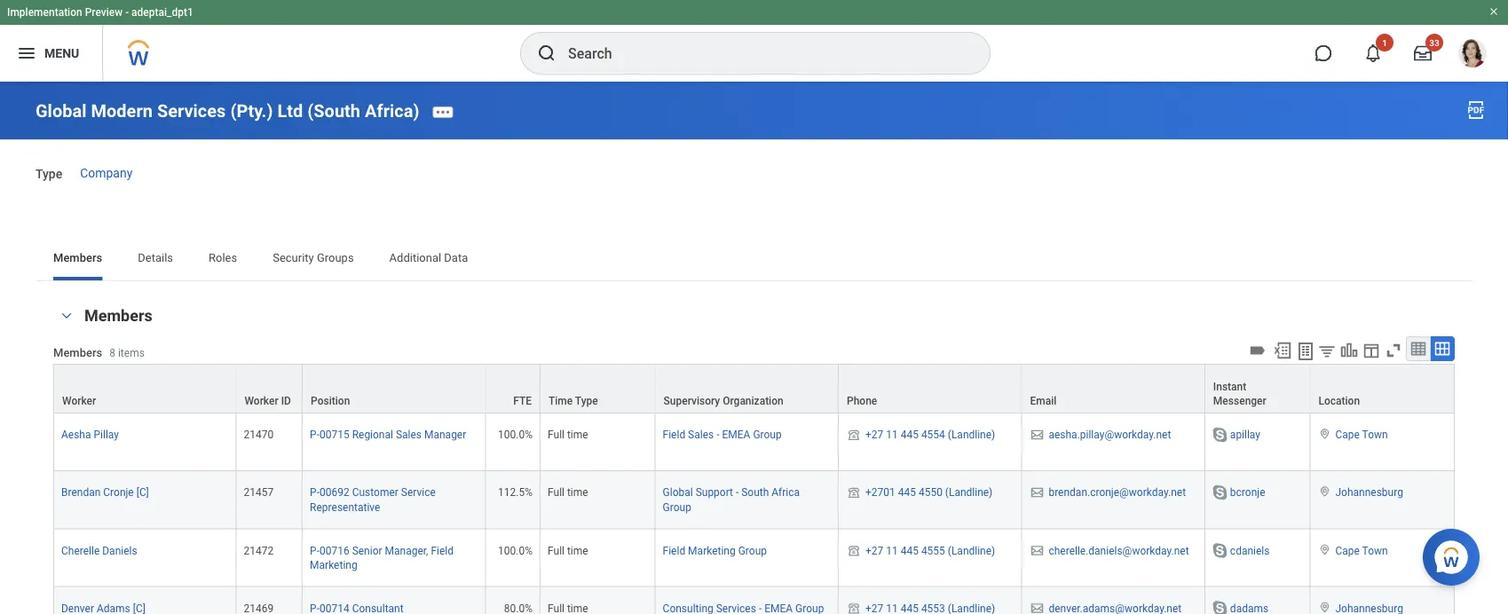 Task type: describe. For each thing, give the bounding box(es) containing it.
regional
[[352, 429, 393, 441]]

time type button
[[541, 365, 655, 413]]

supervisory organization button
[[656, 365, 838, 413]]

members 8 items
[[53, 346, 145, 359]]

africa)
[[365, 101, 419, 121]]

mail image for third skype icon from the top
[[1029, 601, 1045, 614]]

export to worksheets image
[[1295, 341, 1317, 362]]

time for 100.0%
[[567, 545, 588, 557]]

adeptai_dpt1
[[131, 6, 193, 19]]

modern
[[91, 101, 153, 121]]

p-00692 customer service representative
[[310, 487, 436, 513]]

row containing aesha pillay
[[53, 414, 1455, 472]]

items
[[118, 347, 145, 359]]

members group
[[53, 305, 1455, 614]]

security
[[273, 251, 314, 264]]

+27 11 445 4554 (landline)
[[866, 429, 995, 441]]

1
[[1382, 37, 1387, 48]]

town for cdaniels
[[1362, 545, 1388, 557]]

cdaniels link
[[1230, 541, 1270, 557]]

field sales - emea group
[[663, 429, 782, 441]]

(south
[[307, 101, 360, 121]]

implementation
[[7, 6, 82, 19]]

2 vertical spatial members
[[53, 346, 102, 359]]

email
[[1030, 395, 1057, 408]]

export to excel image
[[1273, 341, 1293, 360]]

representative
[[310, 501, 380, 513]]

groups
[[317, 251, 354, 264]]

1 time from the top
[[567, 429, 588, 441]]

id
[[281, 395, 291, 408]]

+27 11 445 4555 (landline)
[[866, 545, 995, 557]]

00715
[[320, 429, 349, 441]]

1 button
[[1354, 34, 1394, 73]]

33 button
[[1404, 34, 1444, 73]]

select to filter grid data image
[[1317, 342, 1337, 360]]

time for 112.5%
[[567, 487, 588, 499]]

company link
[[80, 166, 133, 180]]

11 for +27 11 445 4555 (landline)
[[886, 545, 898, 557]]

full time element for phone icon corresponding to +27 11 445 4555 (landline)
[[548, 541, 588, 557]]

cronje
[[103, 487, 134, 499]]

roles
[[209, 251, 237, 264]]

(landline) for +27 11 445 4555 (landline)
[[948, 545, 995, 557]]

4 phone image from the top
[[846, 601, 862, 614]]

[c]
[[136, 487, 149, 499]]

cherelle
[[61, 545, 100, 557]]

global for global modern services (pty.) ltd (south africa)
[[36, 101, 87, 121]]

organization
[[723, 395, 784, 408]]

aesha.pillay@workday.net
[[1049, 429, 1171, 441]]

21470
[[244, 429, 274, 441]]

pillay
[[94, 429, 119, 441]]

4550
[[919, 487, 943, 499]]

+27 11 445 4554 (landline) link
[[866, 425, 995, 441]]

brendan cronje [c] link
[[61, 483, 149, 499]]

senior
[[352, 545, 382, 557]]

aesha pillay link
[[61, 425, 119, 441]]

p-00715 regional sales manager link
[[310, 425, 466, 441]]

menu banner
[[0, 0, 1508, 82]]

- for south
[[736, 487, 739, 499]]

location image for cape town
[[1318, 428, 1332, 440]]

data
[[444, 251, 468, 264]]

4554
[[921, 429, 945, 441]]

+2701 445 4550 (landline)
[[866, 487, 993, 499]]

instant messenger
[[1213, 381, 1267, 408]]

menu
[[44, 46, 79, 60]]

global for global support - south africa group
[[663, 487, 693, 499]]

worker for worker id
[[245, 395, 278, 408]]

position button
[[303, 365, 485, 413]]

full time for 100.0%
[[548, 545, 588, 557]]

notifications large image
[[1365, 44, 1382, 62]]

full time element for +2701 445 4550 (landline) phone icon
[[548, 483, 588, 499]]

messenger
[[1213, 395, 1267, 408]]

position
[[311, 395, 350, 408]]

manager,
[[385, 545, 428, 557]]

skype image for apillay
[[1211, 426, 1229, 444]]

phone
[[847, 395, 877, 408]]

field for p-00716 senior manager, field marketing
[[663, 545, 686, 557]]

cherelle.daniels@workday.net link
[[1049, 541, 1189, 557]]

8
[[109, 347, 115, 359]]

cape town link for apillay
[[1336, 425, 1388, 441]]

(pty.)
[[230, 101, 273, 121]]

click to view/edit grid preferences image
[[1362, 341, 1381, 360]]

daniels
[[102, 545, 137, 557]]

p-00692 customer service representative link
[[310, 483, 436, 513]]

location button
[[1311, 365, 1454, 413]]

location
[[1319, 395, 1360, 408]]

bcronje link
[[1230, 483, 1266, 499]]

1 full time element from the top
[[548, 425, 588, 441]]

time
[[549, 395, 573, 408]]

search image
[[536, 43, 558, 64]]

location image for row containing cherelle daniels
[[1318, 544, 1332, 556]]

4555
[[921, 545, 945, 557]]

field inside p-00716 senior manager, field marketing
[[431, 545, 454, 557]]

mail image for apillay's skype icon
[[1029, 428, 1045, 442]]

21457
[[244, 487, 274, 499]]

aesha
[[61, 429, 91, 441]]

marketing inside p-00716 senior manager, field marketing
[[310, 559, 357, 571]]

1 vertical spatial members
[[84, 307, 152, 325]]

supervisory organization
[[664, 395, 784, 408]]



Task type: vqa. For each thing, say whether or not it's contained in the screenshot.
nbox icon
no



Task type: locate. For each thing, give the bounding box(es) containing it.
100.0% down 112.5%
[[498, 545, 533, 557]]

worker up aesha pillay link
[[62, 395, 96, 408]]

phone image for +27 11 445 4554 (landline)
[[846, 428, 862, 442]]

cape town link down 'location' on the bottom right
[[1336, 425, 1388, 441]]

skype image for cdaniels
[[1211, 542, 1229, 560]]

cape town link for cdaniels
[[1336, 541, 1388, 557]]

445 for 4554
[[901, 429, 919, 441]]

mail image
[[1029, 428, 1045, 442], [1029, 601, 1045, 614]]

group up field marketing group link
[[663, 501, 691, 513]]

1 vertical spatial (landline)
[[945, 487, 993, 499]]

0 vertical spatial members
[[53, 251, 102, 264]]

0 vertical spatial 11
[[886, 429, 898, 441]]

1 town from the top
[[1362, 429, 1388, 441]]

p- up representative
[[310, 487, 320, 499]]

town down 'johannesburg'
[[1362, 545, 1388, 557]]

- inside global support - south africa group
[[736, 487, 739, 499]]

1 vertical spatial skype image
[[1211, 542, 1229, 560]]

11 for +27 11 445 4554 (landline)
[[886, 429, 898, 441]]

1 vertical spatial marketing
[[310, 559, 357, 571]]

2 location image from the top
[[1318, 601, 1332, 614]]

supervisory
[[664, 395, 720, 408]]

1 cape town from the top
[[1336, 429, 1388, 441]]

1 full from the top
[[548, 429, 565, 441]]

group inside global support - south africa group
[[663, 501, 691, 513]]

1 vertical spatial cape
[[1336, 545, 1360, 557]]

phone image
[[846, 428, 862, 442], [846, 486, 862, 500], [846, 544, 862, 558], [846, 601, 862, 614]]

445 inside +27 11 445 4554 (landline) link
[[901, 429, 919, 441]]

- for adeptai_dpt1
[[125, 6, 129, 19]]

members button
[[84, 307, 152, 325]]

1 vertical spatial cape town link
[[1336, 541, 1388, 557]]

full for 112.5%
[[548, 487, 565, 499]]

(landline) right 4554
[[948, 429, 995, 441]]

1 vertical spatial group
[[663, 501, 691, 513]]

p-00716 senior manager, field marketing
[[310, 545, 454, 571]]

toolbar inside members group
[[1246, 336, 1455, 364]]

445 left 4550
[[898, 487, 916, 499]]

time type
[[549, 395, 598, 408]]

south
[[741, 487, 769, 499]]

type left company link
[[36, 167, 62, 182]]

1 cape town link from the top
[[1336, 425, 1388, 441]]

2 time from the top
[[567, 487, 588, 499]]

445 left 4554
[[901, 429, 919, 441]]

tab list inside global modern services (pty.) ltd (south africa) 'main content'
[[36, 238, 1473, 281]]

1 horizontal spatial marketing
[[688, 545, 736, 557]]

africa
[[772, 487, 800, 499]]

brendan cronje [c]
[[61, 487, 149, 499]]

00716
[[320, 545, 349, 557]]

location image for 1st row from the bottom
[[1318, 601, 1332, 614]]

2 cape town from the top
[[1336, 545, 1388, 557]]

2 vertical spatial time
[[567, 545, 588, 557]]

445 for 4555
[[901, 545, 919, 557]]

time
[[567, 429, 588, 441], [567, 487, 588, 499], [567, 545, 588, 557]]

0 horizontal spatial marketing
[[310, 559, 357, 571]]

0 vertical spatial full time
[[548, 429, 588, 441]]

field
[[663, 429, 686, 441], [431, 545, 454, 557], [663, 545, 686, 557]]

1 horizontal spatial worker
[[245, 395, 278, 408]]

cape town link
[[1336, 425, 1388, 441], [1336, 541, 1388, 557]]

0 vertical spatial type
[[36, 167, 62, 182]]

type right 'time'
[[575, 395, 598, 408]]

field down global support - south africa group
[[663, 545, 686, 557]]

2 mail image from the top
[[1029, 601, 1045, 614]]

details
[[138, 251, 173, 264]]

1 phone image from the top
[[846, 428, 862, 442]]

0 vertical spatial -
[[125, 6, 129, 19]]

worker button
[[54, 365, 236, 413]]

inbox large image
[[1414, 44, 1432, 62]]

worker for worker
[[62, 395, 96, 408]]

location image down 'location' on the bottom right
[[1318, 428, 1332, 440]]

global
[[36, 101, 87, 121], [663, 487, 693, 499]]

1 mail image from the top
[[1029, 486, 1045, 500]]

global modern services (pty.) ltd (south africa) link
[[36, 101, 419, 121]]

Search Workday  search field
[[568, 34, 953, 73]]

cherelle daniels link
[[61, 541, 137, 557]]

2 vertical spatial full
[[548, 545, 565, 557]]

445 left 4555
[[901, 545, 919, 557]]

brendan.cronje@workday.net
[[1049, 487, 1186, 499]]

members up 8
[[84, 307, 152, 325]]

1 horizontal spatial sales
[[688, 429, 714, 441]]

2 town from the top
[[1362, 545, 1388, 557]]

1 sales from the left
[[396, 429, 422, 441]]

close environment banner image
[[1489, 6, 1499, 17]]

cherelle.daniels@workday.net
[[1049, 545, 1189, 557]]

1 vertical spatial full time
[[548, 487, 588, 499]]

(landline) right 4550
[[945, 487, 993, 499]]

- for emea
[[717, 429, 720, 441]]

3 phone image from the top
[[846, 544, 862, 558]]

full for 100.0%
[[548, 545, 565, 557]]

full time element for 4th phone icon from the top
[[548, 599, 588, 614]]

2 vertical spatial -
[[736, 487, 739, 499]]

additional
[[389, 251, 441, 264]]

toolbar
[[1246, 336, 1455, 364]]

2 vertical spatial p-
[[310, 545, 320, 557]]

johannesburg link
[[1336, 483, 1403, 499]]

sales down supervisory
[[688, 429, 714, 441]]

row containing brendan cronje [c]
[[53, 472, 1455, 529]]

0 vertical spatial group
[[753, 429, 782, 441]]

- left emea
[[717, 429, 720, 441]]

100.0%
[[498, 429, 533, 441], [498, 545, 533, 557]]

field right manager,
[[431, 545, 454, 557]]

field marketing group link
[[663, 541, 767, 557]]

preview
[[85, 6, 123, 19]]

1 vertical spatial 100.0%
[[498, 545, 533, 557]]

expand table image
[[1434, 340, 1452, 358]]

0 horizontal spatial worker
[[62, 395, 96, 408]]

cape town down 'location' on the bottom right
[[1336, 429, 1388, 441]]

cape town down 'johannesburg'
[[1336, 545, 1388, 557]]

1 vertical spatial location image
[[1318, 601, 1332, 614]]

1 skype image from the top
[[1211, 426, 1229, 444]]

100.0% down fte
[[498, 429, 533, 441]]

profile logan mcneil image
[[1459, 39, 1487, 71]]

p-
[[310, 429, 320, 441], [310, 487, 320, 499], [310, 545, 320, 557]]

0 vertical spatial (landline)
[[948, 429, 995, 441]]

menu button
[[0, 25, 102, 82]]

4 full time element from the top
[[548, 599, 588, 614]]

2 horizontal spatial -
[[736, 487, 739, 499]]

worker id button
[[237, 365, 302, 413]]

11 left 4554
[[886, 429, 898, 441]]

0 vertical spatial time
[[567, 429, 588, 441]]

type inside popup button
[[575, 395, 598, 408]]

field marketing group
[[663, 545, 767, 557]]

0 vertical spatial p-
[[310, 429, 320, 441]]

1 vertical spatial mail image
[[1029, 601, 1045, 614]]

2 skype image from the top
[[1211, 542, 1229, 560]]

- right preview
[[125, 6, 129, 19]]

2 full time element from the top
[[548, 483, 588, 499]]

0 vertical spatial cape town
[[1336, 429, 1388, 441]]

field for p-00715 regional sales manager
[[663, 429, 686, 441]]

global modern services (pty.) ltd (south africa) main content
[[0, 82, 1508, 614]]

apillay
[[1230, 429, 1261, 441]]

company
[[80, 166, 133, 180]]

1 vertical spatial full
[[548, 487, 565, 499]]

chevron down image
[[56, 310, 77, 322]]

4 row from the top
[[53, 529, 1455, 587]]

p- for 00716
[[310, 545, 320, 557]]

0 vertical spatial global
[[36, 101, 87, 121]]

field down supervisory
[[663, 429, 686, 441]]

0 horizontal spatial sales
[[396, 429, 422, 441]]

0 vertical spatial 100.0%
[[498, 429, 533, 441]]

mail image left cherelle.daniels@workday.net
[[1029, 544, 1045, 558]]

p-00716 senior manager, field marketing link
[[310, 541, 454, 571]]

mail image for brendan.cronje@workday.net
[[1029, 486, 1045, 500]]

customer
[[352, 487, 398, 499]]

445 inside the +27 11 445 4555 (landline) link
[[901, 545, 919, 557]]

0 horizontal spatial -
[[125, 6, 129, 19]]

full time for 112.5%
[[548, 487, 588, 499]]

0 horizontal spatial type
[[36, 167, 62, 182]]

phone button
[[839, 365, 1021, 413]]

expand/collapse chart image
[[1340, 341, 1359, 360]]

2 +27 from the top
[[866, 545, 884, 557]]

cape town link down 'johannesburg'
[[1336, 541, 1388, 557]]

2 vertical spatial skype image
[[1211, 600, 1229, 614]]

cape down 'johannesburg'
[[1336, 545, 1360, 557]]

tab list containing members
[[36, 238, 1473, 281]]

2 phone image from the top
[[846, 486, 862, 500]]

0 vertical spatial mail image
[[1029, 428, 1045, 442]]

- inside menu banner
[[125, 6, 129, 19]]

2 vertical spatial group
[[738, 545, 767, 557]]

p- for 00692
[[310, 487, 320, 499]]

location image left 'johannesburg'
[[1318, 486, 1332, 498]]

112.5%
[[498, 487, 533, 499]]

type
[[36, 167, 62, 182], [575, 395, 598, 408]]

1 horizontal spatial global
[[663, 487, 693, 499]]

global down 'menu'
[[36, 101, 87, 121]]

3 time from the top
[[567, 545, 588, 557]]

cdaniels
[[1230, 545, 1270, 557]]

2 100.0% from the top
[[498, 545, 533, 557]]

members
[[53, 251, 102, 264], [84, 307, 152, 325], [53, 346, 102, 359]]

town down location popup button
[[1362, 429, 1388, 441]]

0 vertical spatial town
[[1362, 429, 1388, 441]]

1 worker from the left
[[62, 395, 96, 408]]

cherelle daniels
[[61, 545, 137, 557]]

0 vertical spatial location image
[[1318, 428, 1332, 440]]

group right emea
[[753, 429, 782, 441]]

1 vertical spatial 11
[[886, 545, 898, 557]]

+2701
[[866, 487, 896, 499]]

0 vertical spatial skype image
[[1211, 426, 1229, 444]]

100.0% for field
[[498, 545, 533, 557]]

cape town for cdaniels
[[1336, 545, 1388, 557]]

global support - south africa group
[[663, 487, 800, 513]]

2 vertical spatial full time
[[548, 545, 588, 557]]

group down global support - south africa group
[[738, 545, 767, 557]]

0 vertical spatial +27
[[866, 429, 884, 441]]

members left 8
[[53, 346, 102, 359]]

1 vertical spatial location image
[[1318, 486, 1332, 498]]

instant messenger button
[[1205, 365, 1310, 413]]

1 horizontal spatial type
[[575, 395, 598, 408]]

apillay link
[[1230, 425, 1261, 441]]

field sales - emea group link
[[663, 425, 782, 441]]

0 vertical spatial marketing
[[688, 545, 736, 557]]

2 11 from the top
[[886, 545, 898, 557]]

1 100.0% from the top
[[498, 429, 533, 441]]

bcronje
[[1230, 487, 1266, 499]]

2 location image from the top
[[1318, 486, 1332, 498]]

- left south
[[736, 487, 739, 499]]

1 vertical spatial type
[[575, 395, 598, 408]]

2 mail image from the top
[[1029, 544, 1045, 558]]

5 row from the top
[[53, 587, 1455, 614]]

1 vertical spatial time
[[567, 487, 588, 499]]

global inside global support - south africa group
[[663, 487, 693, 499]]

johannesburg
[[1336, 487, 1403, 499]]

phone image for +27 11 445 4555 (landline)
[[846, 544, 862, 558]]

marketing down global support - south africa group
[[688, 545, 736, 557]]

2 cape town link from the top
[[1336, 541, 1388, 557]]

0 vertical spatial cape
[[1336, 429, 1360, 441]]

1 vertical spatial global
[[663, 487, 693, 499]]

1 cape from the top
[[1336, 429, 1360, 441]]

members up chevron down icon
[[53, 251, 102, 264]]

1 vertical spatial mail image
[[1029, 544, 1045, 558]]

1 row from the top
[[53, 364, 1455, 415]]

implementation preview -   adeptai_dpt1
[[7, 6, 193, 19]]

worker left id at left bottom
[[245, 395, 278, 408]]

security groups
[[273, 251, 354, 264]]

row containing cherelle daniels
[[53, 529, 1455, 587]]

0 vertical spatial 445
[[901, 429, 919, 441]]

cape for cdaniels
[[1336, 545, 1360, 557]]

global left support
[[663, 487, 693, 499]]

manager
[[424, 429, 466, 441]]

location image
[[1318, 428, 1332, 440], [1318, 486, 1332, 498]]

p- left senior
[[310, 545, 320, 557]]

+27 down phone
[[866, 429, 884, 441]]

service
[[401, 487, 436, 499]]

2 full time from the top
[[548, 487, 588, 499]]

0 vertical spatial mail image
[[1029, 486, 1045, 500]]

aesha.pillay@workday.net link
[[1049, 425, 1171, 441]]

1 vertical spatial cape town
[[1336, 545, 1388, 557]]

0 horizontal spatial global
[[36, 101, 87, 121]]

+27
[[866, 429, 884, 441], [866, 545, 884, 557]]

mail image
[[1029, 486, 1045, 500], [1029, 544, 1045, 558]]

3 full time from the top
[[548, 545, 588, 557]]

cape town for apillay
[[1336, 429, 1388, 441]]

row
[[53, 364, 1455, 415], [53, 414, 1455, 472], [53, 472, 1455, 529], [53, 529, 1455, 587], [53, 587, 1455, 614]]

marketing down '00716'
[[310, 559, 357, 571]]

11 left 4555
[[886, 545, 898, 557]]

2 full from the top
[[548, 487, 565, 499]]

2 cape from the top
[[1336, 545, 1360, 557]]

tab list
[[36, 238, 1473, 281]]

p- inside p-00692 customer service representative
[[310, 487, 320, 499]]

2 sales from the left
[[688, 429, 714, 441]]

1 location image from the top
[[1318, 544, 1332, 556]]

p-00715 regional sales manager
[[310, 429, 466, 441]]

p- down the position
[[310, 429, 320, 441]]

p- inside p-00716 senior manager, field marketing
[[310, 545, 320, 557]]

3 p- from the top
[[310, 545, 320, 557]]

3 skype image from the top
[[1211, 600, 1229, 614]]

row containing instant messenger
[[53, 364, 1455, 415]]

cape down 'location' on the bottom right
[[1336, 429, 1360, 441]]

p- for 00715
[[310, 429, 320, 441]]

skype image
[[1211, 484, 1229, 502]]

sales right the regional
[[396, 429, 422, 441]]

2 row from the top
[[53, 414, 1455, 472]]

global support - south africa group link
[[663, 483, 800, 513]]

1 vertical spatial p-
[[310, 487, 320, 499]]

2 vertical spatial 445
[[901, 545, 919, 557]]

email button
[[1022, 365, 1205, 413]]

1 p- from the top
[[310, 429, 320, 441]]

town for apillay
[[1362, 429, 1388, 441]]

100.0% for manager
[[498, 429, 533, 441]]

2 worker from the left
[[245, 395, 278, 408]]

(landline) right 4555
[[948, 545, 995, 557]]

skype image
[[1211, 426, 1229, 444], [1211, 542, 1229, 560], [1211, 600, 1229, 614]]

21472
[[244, 545, 274, 557]]

ltd
[[277, 101, 303, 121]]

3 full from the top
[[548, 545, 565, 557]]

+27 inside +27 11 445 4554 (landline) link
[[866, 429, 884, 441]]

2 p- from the top
[[310, 487, 320, 499]]

cape for apillay
[[1336, 429, 1360, 441]]

+27 inside the +27 11 445 4555 (landline) link
[[866, 545, 884, 557]]

tag image
[[1248, 341, 1268, 360]]

445 inside +2701 445 4550 (landline) link
[[898, 487, 916, 499]]

supervisory organization column header
[[656, 364, 839, 415]]

fte
[[513, 395, 532, 408]]

justify image
[[16, 43, 37, 64]]

additional data
[[389, 251, 468, 264]]

0 vertical spatial cape town link
[[1336, 425, 1388, 441]]

brendan
[[61, 487, 101, 499]]

2 vertical spatial (landline)
[[948, 545, 995, 557]]

33
[[1430, 37, 1440, 48]]

phone image for +2701 445 4550 (landline)
[[846, 486, 862, 500]]

+27 down +2701
[[866, 545, 884, 557]]

1 vertical spatial -
[[717, 429, 720, 441]]

table image
[[1410, 340, 1428, 358]]

global modern services (pty.) ltd (south africa)
[[36, 101, 419, 121]]

location image
[[1318, 544, 1332, 556], [1318, 601, 1332, 614]]

full time
[[548, 429, 588, 441], [548, 487, 588, 499], [548, 545, 588, 557]]

full time element
[[548, 425, 588, 441], [548, 483, 588, 499], [548, 541, 588, 557], [548, 599, 588, 614]]

3 full time element from the top
[[548, 541, 588, 557]]

brendan.cronje@workday.net link
[[1049, 483, 1186, 499]]

town
[[1362, 429, 1388, 441], [1362, 545, 1388, 557]]

1 11 from the top
[[886, 429, 898, 441]]

location image for johannesburg
[[1318, 486, 1332, 498]]

11
[[886, 429, 898, 441], [886, 545, 898, 557]]

1 location image from the top
[[1318, 428, 1332, 440]]

mail image left brendan.cronje@workday.net
[[1029, 486, 1045, 500]]

+27 for +27 11 445 4554 (landline)
[[866, 429, 884, 441]]

1 vertical spatial town
[[1362, 545, 1388, 557]]

(landline) for +27 11 445 4554 (landline)
[[948, 429, 995, 441]]

1 mail image from the top
[[1029, 428, 1045, 442]]

+27 for +27 11 445 4555 (landline)
[[866, 545, 884, 557]]

1 vertical spatial 445
[[898, 487, 916, 499]]

3 row from the top
[[53, 472, 1455, 529]]

fullscreen image
[[1384, 341, 1404, 360]]

1 full time from the top
[[548, 429, 588, 441]]

1 horizontal spatial -
[[717, 429, 720, 441]]

0 vertical spatial full
[[548, 429, 565, 441]]

view printable version (pdf) image
[[1466, 99, 1487, 121]]

instant
[[1213, 381, 1247, 393]]

1 vertical spatial +27
[[866, 545, 884, 557]]

0 vertical spatial location image
[[1318, 544, 1332, 556]]

mail image for cherelle.daniels@workday.net
[[1029, 544, 1045, 558]]

1 +27 from the top
[[866, 429, 884, 441]]

cape town
[[1336, 429, 1388, 441], [1336, 545, 1388, 557]]



